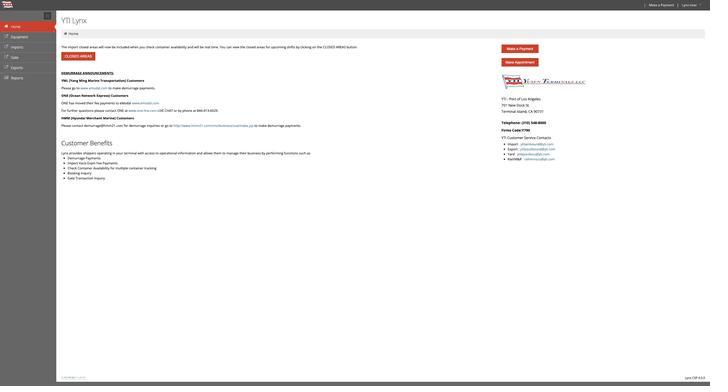 Task type: locate. For each thing, give the bounding box(es) containing it.
customer down "firms code:y790" at the top of the page
[[507, 135, 523, 140]]

external link image for imports
[[4, 45, 9, 49]]

inquiry down container
[[81, 171, 91, 175]]

1 horizontal spatial the
[[317, 45, 322, 49]]

customers down www.one-
[[116, 116, 134, 120]]

1 vertical spatial make a payment link
[[501, 45, 538, 53]]

will
[[99, 45, 104, 49], [194, 45, 199, 49]]

home image
[[4, 25, 9, 28], [63, 32, 68, 35]]

operational
[[160, 151, 177, 155]]

one
[[61, 93, 68, 98], [61, 101, 68, 105], [117, 108, 124, 113]]

customer
[[507, 135, 523, 140], [61, 139, 88, 147]]

[hyundai
[[71, 116, 85, 120]]

will left now
[[99, 45, 104, 49]]

1 external link image from the top
[[4, 35, 9, 38]]

0 horizontal spatial will
[[99, 45, 104, 49]]

information
[[178, 151, 196, 155]]

one down emodal
[[117, 108, 124, 113]]

0 vertical spatial external link image
[[4, 45, 9, 49]]

2 closed from the left
[[246, 45, 256, 49]]

548-
[[531, 120, 538, 125]]

1 horizontal spatial or
[[174, 108, 177, 113]]

2 vertical spatial make
[[505, 60, 514, 64]]

them
[[214, 151, 222, 155]]

please for please go to
[[61, 86, 71, 90]]

benefits
[[90, 139, 112, 147]]

external link image
[[4, 45, 9, 49], [4, 66, 9, 69]]

customers right transportation] at the top
[[127, 78, 144, 83]]

2 horizontal spatial for
[[266, 45, 270, 49]]

home up equipment
[[11, 24, 21, 29]]

customers for hmm [hyundai merchant marine] customers
[[116, 116, 134, 120]]

by left the phone
[[178, 108, 182, 113]]

gate down booking
[[68, 176, 75, 180]]

customers up emodal
[[111, 93, 128, 98]]

1 horizontal spatial www.emodal.com link
[[132, 101, 159, 105]]

container right check
[[155, 45, 170, 49]]

external link image up "bar chart" icon
[[4, 66, 9, 69]]

0 horizontal spatial www.emodal.com link
[[80, 86, 108, 90]]

by
[[296, 45, 300, 49], [178, 108, 182, 113], [262, 151, 265, 155]]

2 external link image from the top
[[4, 55, 9, 59]]

1 horizontal spatial will
[[194, 45, 199, 49]]

demurrage announcements:
[[61, 71, 114, 75]]

transaction
[[76, 176, 93, 180]]

1 vertical spatial or
[[161, 123, 164, 128]]

or right inquiries
[[161, 123, 164, 128]]

external link image inside exports link
[[4, 66, 9, 69]]

0 vertical spatial their
[[86, 101, 94, 105]]

ytilainbound@yti.com link
[[521, 142, 553, 146]]

your
[[116, 151, 123, 155]]

or right chat
[[174, 108, 177, 113]]

at left 844-
[[193, 108, 196, 113]]

0 vertical spatial make
[[649, 3, 657, 7]]

check
[[68, 166, 77, 170]]

for down for further questions please contact one at www.one-line.com live chat or by phone at 844-413-6029.
[[124, 123, 128, 128]]

terminal
[[501, 109, 516, 114]]

0 horizontal spatial home link
[[0, 22, 56, 32]]

will left real
[[194, 45, 199, 49]]

customer benefits
[[61, 139, 112, 147]]

marine]
[[103, 116, 116, 120]]

customers for one [ocean network express] customers
[[111, 93, 128, 98]]

1 vertical spatial a
[[516, 47, 518, 51]]

0 horizontal spatial payments.
[[139, 86, 155, 90]]

www.emodal.com
[[80, 86, 108, 90], [132, 101, 159, 105]]

www.emodal.com link for one has moved their fee payments to emodal www.emodal.com
[[132, 101, 159, 105]]

1 please from the top
[[61, 86, 71, 90]]

home image up the on the left top of page
[[63, 32, 68, 35]]

1 vertical spatial make a payment
[[507, 47, 533, 51]]

customer up provides on the top of the page
[[61, 139, 88, 147]]

be right now
[[112, 45, 116, 49]]

import up export in the top of the page
[[508, 142, 520, 146]]

to
[[77, 86, 80, 90], [109, 86, 112, 90], [116, 101, 119, 105], [169, 123, 173, 128], [254, 123, 258, 128], [156, 151, 159, 155], [222, 151, 226, 155]]

ca
[[528, 109, 533, 114]]

payments
[[100, 101, 115, 105]]

areas left now
[[89, 45, 98, 49]]

equipment link
[[0, 32, 56, 42]]

0 horizontal spatial the
[[240, 45, 245, 49]]

0 vertical spatial import
[[508, 142, 520, 146]]

1 horizontal spatial and
[[197, 151, 202, 155]]

fee
[[94, 101, 99, 105]]

contact down "[hyundai"
[[72, 123, 83, 128]]

www.emodal.com link for to make demurrage payments.
[[80, 86, 108, 90]]

make
[[113, 86, 121, 90], [258, 123, 267, 128]]

external link image left "imports"
[[4, 45, 9, 49]]

0 vertical spatial contact
[[105, 108, 116, 113]]

1 vertical spatial yti
[[501, 97, 506, 101]]

0 vertical spatial home image
[[4, 25, 9, 28]]

merchant
[[86, 116, 102, 120]]

included
[[116, 45, 129, 49]]

0 vertical spatial one
[[61, 93, 68, 98]]

2 the from the left
[[317, 45, 322, 49]]

0 vertical spatial make
[[113, 86, 121, 90]]

clicking
[[300, 45, 311, 49]]

1 horizontal spatial make
[[258, 123, 267, 128]]

None submit
[[61, 52, 95, 61]]

1 be from the left
[[112, 45, 116, 49]]

0 vertical spatial payments
[[86, 156, 101, 160]]

moved
[[75, 101, 86, 105]]

0 vertical spatial by
[[296, 45, 300, 49]]

please down hmm
[[61, 123, 71, 128]]

1 vertical spatial please
[[61, 123, 71, 128]]

1 horizontal spatial for
[[124, 123, 128, 128]]

the
[[61, 45, 67, 49]]

1 vertical spatial inquiry
[[94, 176, 105, 180]]

1 horizontal spatial at
[[193, 108, 196, 113]]

railmnrocu@yti.com
[[524, 157, 555, 161]]

home link down the yti lynx
[[69, 31, 78, 36]]

equipment
[[11, 35, 28, 39]]

provides
[[69, 151, 82, 155]]

external link image inside equipment link
[[4, 35, 9, 38]]

the
[[240, 45, 245, 49], [317, 45, 322, 49]]

yti
[[61, 15, 70, 26], [501, 97, 506, 101], [501, 135, 506, 140]]

one left has
[[61, 101, 68, 105]]

contact down one has moved their fee payments to emodal www.emodal.com at top left
[[105, 108, 116, 113]]

the right on
[[317, 45, 322, 49]]

0 vertical spatial go
[[72, 86, 76, 90]]

1 vertical spatial external link image
[[4, 66, 9, 69]]

1 vertical spatial make
[[258, 123, 267, 128]]

home link
[[0, 22, 56, 32], [69, 31, 78, 36]]

1 vertical spatial gate
[[68, 176, 75, 180]]

yml
[[61, 78, 68, 83]]

lynx for lynx provides shippers operating in your terminal with access to operational information and allows them to manage their business by performing functions such as demurrage payments import vacis exam fee payments check container availability for multiple container tracking booking inquiry gate transaction inquiry
[[61, 151, 68, 155]]

0 vertical spatial please
[[61, 86, 71, 90]]

angle down image
[[698, 3, 703, 6]]

home link up equipment
[[0, 22, 56, 32]]

1 horizontal spatial areas
[[257, 45, 265, 49]]

www.emodal.com link down marine
[[80, 86, 108, 90]]

0 horizontal spatial a
[[516, 47, 518, 51]]

external link image inside imports link
[[4, 45, 9, 49]]

and right availability
[[187, 45, 193, 49]]

2 vertical spatial yti
[[501, 135, 506, 140]]

1 vertical spatial www.emodal.com link
[[132, 101, 159, 105]]

such
[[299, 151, 306, 155]]

home image up equipment link
[[4, 25, 9, 28]]

2 vertical spatial for
[[110, 166, 115, 170]]

for further questions please contact one at www.one-line.com live chat or by phone at 844-413-6029.
[[61, 108, 218, 113]]

railmnrocu@yti.com link
[[524, 157, 555, 161]]

payments up exam
[[86, 156, 101, 160]]

1 | from the left
[[644, 3, 646, 7]]

payments up the availability
[[103, 161, 118, 165]]

0 horizontal spatial payment
[[519, 47, 533, 51]]

0 horizontal spatial closed
[[79, 45, 89, 49]]

0 horizontal spatial make
[[113, 86, 121, 90]]

0 vertical spatial container
[[155, 45, 170, 49]]

1 horizontal spatial a
[[658, 3, 660, 7]]

their right manage
[[240, 151, 247, 155]]

external link image up "bar chart" icon
[[4, 55, 9, 59]]

phone
[[182, 108, 192, 113]]

1 vertical spatial payment
[[519, 47, 533, 51]]

yti for yti lynx
[[61, 15, 70, 26]]

inquiry down the availability
[[94, 176, 105, 180]]

or
[[174, 108, 177, 113], [161, 123, 164, 128]]

transportation]
[[100, 78, 126, 83]]

for left multiple
[[110, 166, 115, 170]]

1 vertical spatial their
[[240, 151, 247, 155]]

yti - port of los angeles 701 new dock st. terminal island, ca 90731
[[501, 97, 544, 114]]

0 horizontal spatial their
[[86, 101, 94, 105]]

www.emodal.com link up 'www.one-line.com' link
[[132, 101, 159, 105]]

closed right view
[[246, 45, 256, 49]]

one left "[ocean"
[[61, 93, 68, 98]]

firms
[[501, 128, 511, 133]]

payment up appointment
[[519, 47, 533, 51]]

and left allows
[[197, 151, 202, 155]]

container left tracking
[[129, 166, 143, 170]]

2 will from the left
[[194, 45, 199, 49]]

telephone: (310) 548-8000
[[501, 120, 546, 125]]

0 vertical spatial external link image
[[4, 35, 9, 38]]

by right the shifts
[[296, 45, 300, 49]]

lynx
[[682, 3, 689, 7], [72, 15, 87, 26], [61, 151, 68, 155], [685, 376, 691, 380]]

1 horizontal spatial make a payment
[[649, 3, 674, 7]]

access
[[145, 151, 155, 155]]

for left upcoming
[[266, 45, 270, 49]]

2 please from the top
[[61, 123, 71, 128]]

now
[[104, 45, 111, 49]]

closed
[[79, 45, 89, 49], [246, 45, 256, 49]]

0 horizontal spatial home image
[[4, 25, 9, 28]]

yti customer service contacts
[[501, 135, 551, 140]]

container
[[155, 45, 170, 49], [129, 166, 143, 170]]

1 horizontal spatial by
[[262, 151, 265, 155]]

-
[[507, 97, 508, 101]]

lynx for lynx user
[[682, 3, 689, 7]]

0 vertical spatial and
[[187, 45, 193, 49]]

areas left upcoming
[[257, 45, 265, 49]]

demurrage
[[122, 86, 139, 90], [129, 123, 146, 128], [268, 123, 284, 128]]

import inside 'lynx provides shippers operating in your terminal with access to operational information and allows them to manage their business by performing functions such as demurrage payments import vacis exam fee payments check container availability for multiple container tracking booking inquiry gate transaction inquiry'
[[68, 161, 78, 165]]

go down [yang
[[72, 86, 76, 90]]

1 vertical spatial customers
[[111, 93, 128, 98]]

external link image for equipment
[[4, 35, 9, 38]]

1 horizontal spatial closed
[[246, 45, 256, 49]]

home down the yti lynx
[[69, 31, 78, 36]]

0 horizontal spatial customer
[[61, 139, 88, 147]]

closed right import
[[79, 45, 89, 49]]

import
[[508, 142, 520, 146], [68, 161, 78, 165]]

2 vertical spatial one
[[117, 108, 124, 113]]

0 vertical spatial yti
[[61, 15, 70, 26]]

at down emodal
[[125, 108, 128, 113]]

1 vertical spatial by
[[178, 108, 182, 113]]

1 horizontal spatial inquiry
[[94, 176, 105, 180]]

0 vertical spatial payments.
[[139, 86, 155, 90]]

0 vertical spatial www.emodal.com
[[80, 86, 108, 90]]

0 horizontal spatial for
[[110, 166, 115, 170]]

1 vertical spatial contact
[[72, 123, 83, 128]]

go right inquiries
[[165, 123, 169, 128]]

6029.
[[210, 108, 218, 113]]

please
[[61, 86, 71, 90], [61, 123, 71, 128]]

gate link
[[0, 52, 56, 63]]

import up check
[[68, 161, 78, 165]]

(310)
[[522, 120, 530, 125]]

make
[[649, 3, 657, 7], [507, 47, 515, 51], [505, 60, 514, 64]]

by right business
[[262, 151, 265, 155]]

1 horizontal spatial home image
[[63, 32, 68, 35]]

1 vertical spatial and
[[197, 151, 202, 155]]

0 vertical spatial gate
[[11, 55, 18, 60]]

versiant image
[[61, 376, 86, 380]]

external link image inside gate link
[[4, 55, 9, 59]]

www.emodal.com down marine
[[80, 86, 108, 90]]

1 the from the left
[[240, 45, 245, 49]]

0 horizontal spatial container
[[129, 166, 143, 170]]

be
[[112, 45, 116, 49], [200, 45, 204, 49]]

www.emodal.com up 'www.one-line.com' link
[[132, 101, 159, 105]]

has
[[69, 101, 74, 105]]

lynx user
[[682, 3, 697, 7]]

bar chart image
[[4, 76, 9, 79]]

payment left the lynx user
[[661, 3, 674, 7]]

the right view
[[240, 45, 245, 49]]

2 | from the left
[[677, 3, 679, 7]]

1 will from the left
[[99, 45, 104, 49]]

network
[[81, 93, 96, 98]]

0 horizontal spatial www.emodal.com
[[80, 86, 108, 90]]

external link image left equipment
[[4, 35, 9, 38]]

home inside home link
[[11, 24, 21, 29]]

one for one has moved their fee payments to emodal www.emodal.com
[[61, 101, 68, 105]]

upcoming
[[271, 45, 286, 49]]

0 horizontal spatial or
[[161, 123, 164, 128]]

lynx inside 'lynx provides shippers operating in your terminal with access to operational information and allows them to manage their business by performing functions such as demurrage payments import vacis exam fee payments check container availability for multiple container tracking booking inquiry gate transaction inquiry'
[[61, 151, 68, 155]]

their left the fee
[[86, 101, 94, 105]]

please down the yml at left top
[[61, 86, 71, 90]]

external link image for exports
[[4, 66, 9, 69]]

dock
[[517, 103, 525, 108]]

fee
[[96, 161, 102, 165]]

yti inside yti - port of los angeles 701 new dock st. terminal island, ca 90731
[[501, 97, 506, 101]]

1 horizontal spatial be
[[200, 45, 204, 49]]

1 vertical spatial go
[[165, 123, 169, 128]]

1 external link image from the top
[[4, 45, 9, 49]]

1 horizontal spatial gate
[[68, 176, 75, 180]]

0 vertical spatial www.emodal.com link
[[80, 86, 108, 90]]

0 horizontal spatial at
[[125, 108, 128, 113]]

terminal
[[124, 151, 137, 155]]

1 horizontal spatial container
[[155, 45, 170, 49]]

0 vertical spatial home
[[11, 24, 21, 29]]

live
[[157, 108, 164, 113]]

1 vertical spatial www.emodal.com
[[132, 101, 159, 105]]

gate up exports
[[11, 55, 18, 60]]

0 horizontal spatial |
[[644, 3, 646, 7]]

2 external link image from the top
[[4, 66, 9, 69]]

2 vertical spatial customers
[[116, 116, 134, 120]]

external link image
[[4, 35, 9, 38], [4, 55, 9, 59]]

1 horizontal spatial their
[[240, 151, 247, 155]]

0 vertical spatial or
[[174, 108, 177, 113]]

for inside 'lynx provides shippers operating in your terminal with access to operational information and allows them to manage their business by performing functions such as demurrage payments import vacis exam fee payments check container availability for multiple container tracking booking inquiry gate transaction inquiry'
[[110, 166, 115, 170]]

real
[[205, 45, 210, 49]]

2 vertical spatial by
[[262, 151, 265, 155]]

make a payment link
[[647, 0, 676, 11], [501, 45, 538, 53]]

0 horizontal spatial and
[[187, 45, 193, 49]]

be left real
[[200, 45, 204, 49]]



Task type: vqa. For each thing, say whether or not it's contained in the screenshot.


Task type: describe. For each thing, give the bounding box(es) containing it.
1 horizontal spatial customer
[[507, 135, 523, 140]]

yti for yti customer service contacts
[[501, 135, 506, 140]]

you
[[220, 45, 226, 49]]

performing
[[266, 151, 283, 155]]

exam
[[87, 161, 96, 165]]

lynx for lynx csp 4.0.0
[[685, 376, 691, 380]]

www.one-line.com link
[[129, 108, 157, 113]]

imports link
[[0, 42, 56, 52]]

1 horizontal spatial contact
[[105, 108, 116, 113]]

shippers
[[83, 151, 96, 155]]

gate inside 'lynx provides shippers operating in your terminal with access to operational information and allows them to manage their business by performing functions such as demurrage payments import vacis exam fee payments check container availability for multiple container tracking booking inquiry gate transaction inquiry'
[[68, 176, 75, 180]]

4.0.0
[[698, 376, 705, 380]]

of
[[517, 97, 520, 101]]

ytilayardocu@yti.com
[[517, 152, 550, 156]]

functions
[[284, 151, 298, 155]]

www.one-
[[129, 108, 144, 113]]

availability
[[171, 45, 187, 49]]

1 at from the left
[[125, 108, 128, 113]]

1 vertical spatial home image
[[63, 32, 68, 35]]

0 horizontal spatial payments
[[86, 156, 101, 160]]

the import closed areas will now be included when you check container availability and will be real time.  you can view the closed areas for upcoming shifts by clicking on the closed areas button.
[[61, 45, 358, 49]]

1 vertical spatial payments
[[103, 161, 118, 165]]

port
[[509, 97, 516, 101]]

with
[[138, 151, 144, 155]]

ytilayardocu@yti.com link
[[517, 152, 550, 156]]

8000
[[538, 120, 546, 125]]

ytilaoutbound@yti.com link
[[520, 147, 555, 151]]

ming
[[79, 78, 87, 83]]

90731
[[534, 109, 544, 114]]

user
[[690, 3, 697, 7]]

import
[[68, 45, 78, 49]]

0 horizontal spatial by
[[178, 108, 182, 113]]

0 horizontal spatial go
[[72, 86, 76, 90]]

make appointment
[[505, 60, 534, 64]]

[yang
[[69, 78, 78, 83]]

firms code:y790
[[501, 128, 530, 133]]

1 closed from the left
[[79, 45, 89, 49]]

business
[[247, 151, 261, 155]]

1 areas from the left
[[89, 45, 98, 49]]

st.
[[526, 103, 530, 108]]

demurrage
[[61, 71, 82, 75]]

announcements:
[[83, 71, 114, 75]]

service
[[524, 135, 536, 140]]

line.com
[[144, 108, 157, 113]]

code:y790
[[512, 128, 530, 133]]

[ocean
[[69, 93, 81, 98]]

demurrage@hmm21.com
[[84, 123, 123, 128]]

availability
[[93, 166, 110, 170]]

closed
[[323, 45, 335, 49]]

shifts
[[287, 45, 295, 49]]

inquiries
[[147, 123, 160, 128]]

1 horizontal spatial www.emodal.com
[[132, 101, 159, 105]]

container inside 'lynx provides shippers operating in your terminal with access to operational information and allows them to manage their business by performing functions such as demurrage payments import vacis exam fee payments check container availability for multiple container tracking booking inquiry gate transaction inquiry'
[[129, 166, 143, 170]]

0 horizontal spatial make a payment link
[[501, 45, 538, 53]]

multiple
[[116, 166, 128, 170]]

tracking
[[144, 166, 156, 170]]

0 horizontal spatial gate
[[11, 55, 18, 60]]

booking
[[68, 171, 80, 175]]

please go to www.emodal.com to make demurrage payments.
[[61, 86, 155, 90]]

can
[[226, 45, 232, 49]]

0 vertical spatial make a payment link
[[647, 0, 676, 11]]

0 horizontal spatial make a payment
[[507, 47, 533, 51]]

please for please contact demurrage@hmm21.com for demurrage inquiries or go to
[[61, 123, 71, 128]]

yard
[[508, 152, 515, 156]]

1 horizontal spatial home link
[[69, 31, 78, 36]]

yti for yti - port of los angeles 701 new dock st. terminal island, ca 90731
[[501, 97, 506, 101]]

appointment
[[515, 60, 534, 64]]

and inside 'lynx provides shippers operating in your terminal with access to operational information and allows them to manage their business by performing functions such as demurrage payments import vacis exam fee payments check container availability for multiple container tracking booking inquiry gate transaction inquiry'
[[197, 151, 202, 155]]

1 horizontal spatial home
[[69, 31, 78, 36]]

export ytilaoutbound@yti.com yard ytilayardocu@yti.com rail/m&r railmnrocu@yti.com
[[508, 147, 555, 161]]

by inside 'lynx provides shippers operating in your terminal with access to operational information and allows them to manage their business by performing functions such as demurrage payments import vacis exam fee payments check container availability for multiple container tracking booking inquiry gate transaction inquiry'
[[262, 151, 265, 155]]

rail/m&r
[[508, 157, 522, 161]]

2 areas from the left
[[257, 45, 265, 49]]

in
[[113, 151, 115, 155]]

contacts
[[537, 135, 551, 140]]

2 horizontal spatial by
[[296, 45, 300, 49]]

exports link
[[0, 63, 56, 73]]

time.
[[211, 45, 219, 49]]

701
[[501, 103, 507, 108]]

0 vertical spatial customers
[[127, 78, 144, 83]]

questions
[[79, 108, 94, 113]]

reports
[[11, 76, 23, 80]]

please
[[94, 108, 104, 113]]

their inside 'lynx provides shippers operating in your terminal with access to operational information and allows them to manage their business by performing functions such as demurrage payments import vacis exam fee payments check container availability for multiple container tracking booking inquiry gate transaction inquiry'
[[240, 151, 247, 155]]

1 horizontal spatial payments.
[[285, 123, 301, 128]]

0 vertical spatial inquiry
[[81, 171, 91, 175]]

http://www.hmm21.com/cms/business/usa/index.jsp
[[173, 123, 254, 128]]

one [ocean network express] customers
[[61, 93, 128, 98]]

areas
[[336, 45, 346, 49]]

view
[[233, 45, 239, 49]]

button.
[[347, 45, 358, 49]]

0 horizontal spatial contact
[[72, 123, 83, 128]]

lynx provides shippers operating in your terminal with access to operational information and allows them to manage their business by performing functions such as demurrage payments import vacis exam fee payments check container availability for multiple container tracking booking inquiry gate transaction inquiry
[[61, 151, 310, 180]]

2 be from the left
[[200, 45, 204, 49]]

0 vertical spatial payment
[[661, 3, 674, 7]]

lynx csp 4.0.0
[[685, 376, 705, 380]]

0 vertical spatial make a payment
[[649, 3, 674, 7]]

imports
[[11, 45, 23, 50]]

external link image for gate
[[4, 55, 9, 59]]

lynx user link
[[680, 0, 704, 11]]

exports
[[11, 65, 23, 70]]

one for one [ocean network express] customers
[[61, 93, 68, 98]]

one has moved their fee payments to emodal www.emodal.com
[[61, 101, 159, 105]]

http://www.hmm21.com/cms/business/usa/index.jsp link
[[173, 123, 254, 128]]

you
[[139, 45, 145, 49]]

make appointment link
[[501, 58, 538, 67]]

1 vertical spatial make
[[507, 47, 515, 51]]

ytilainbound@yti.com
[[521, 142, 553, 146]]

new
[[508, 103, 516, 108]]

telephone:
[[501, 120, 521, 125]]

demurrage
[[68, 156, 85, 160]]

marine
[[88, 78, 99, 83]]

2 at from the left
[[193, 108, 196, 113]]

1 horizontal spatial import
[[508, 142, 520, 146]]

for
[[61, 108, 66, 113]]

ytilaoutbound@yti.com
[[520, 147, 555, 151]]

on
[[312, 45, 316, 49]]

container
[[78, 166, 93, 170]]

emodal
[[120, 101, 131, 105]]



